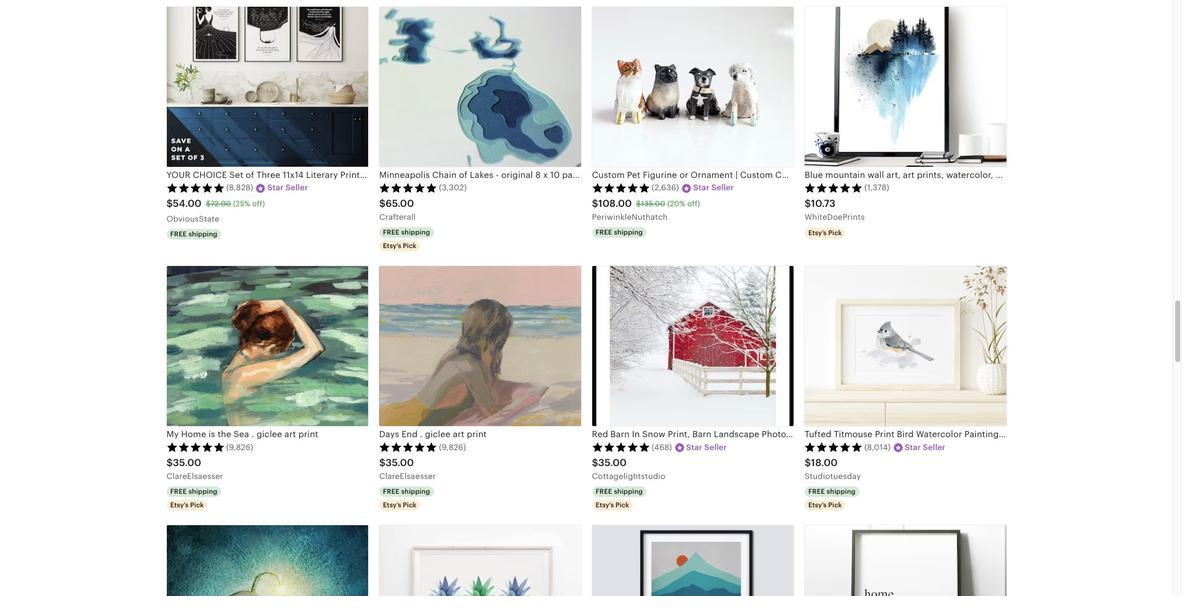 Task type: describe. For each thing, give the bounding box(es) containing it.
2 bird from the left
[[1002, 429, 1019, 439]]

minneapolis chain of lakes - original 8 x 10 papercut art image
[[379, 7, 581, 167]]

(2,636)
[[652, 183, 680, 192]]

my home is the sea . giclee art print
[[167, 429, 319, 439]]

free for 5 out of 5 stars image under minneapolis
[[383, 228, 400, 236]]

shipping for 5 out of 5 stars image on top of $ 35.00 cottagelightstudio
[[614, 488, 643, 495]]

obviousstate
[[167, 214, 220, 223]]

(8,828)
[[226, 183, 253, 192]]

1 horizontal spatial art
[[453, 429, 465, 439]]

free for 5 out of 5 stars image above the 54.00 at the left top
[[170, 230, 187, 238]]

print
[[876, 429, 895, 439]]

5 out of 5 stars image up the 10.73
[[805, 183, 863, 193]]

free shipping for 5 out of 5 stars image over 108.00
[[596, 228, 643, 236]]

shipping for 5 out of 5 stars image on top of 18.00
[[827, 488, 856, 495]]

custom pet figurine or ornament | custom cat | custom dog | custom small pet | gift for pet lovers image
[[592, 7, 794, 167]]

135.00
[[641, 199, 666, 208]]

2 painting from the left
[[1096, 429, 1130, 439]]

days
[[379, 429, 399, 439]]

$ 10.73 whitedoeprints
[[805, 198, 865, 222]]

free shipping for 5 out of 5 stars image on top of 18.00
[[809, 488, 856, 495]]

2 print from the left
[[467, 429, 487, 439]]

etsy's for minneapolis chain of lakes - original 8 x 10 papercut art
[[383, 242, 401, 250]]

clareelsaesser for end
[[379, 472, 436, 481]]

free for 5 out of 5 stars image on top of 18.00
[[809, 488, 825, 495]]

tufted titmouse print bird watercolor painting bird art backyard bird painting woodland b
[[805, 429, 1183, 439]]

star for (8,828)
[[268, 183, 284, 192]]

the
[[218, 429, 231, 439]]

free for 5 out of 5 stars image underneath home
[[170, 488, 187, 495]]

10.73
[[812, 198, 836, 210]]

star seller for (8,828)
[[268, 183, 308, 192]]

(20%
[[668, 199, 686, 208]]

shipping for 5 out of 5 stars image over 108.00
[[614, 228, 643, 236]]

off) for 54.00
[[252, 199, 265, 208]]

(25%
[[233, 199, 250, 208]]

blue mountain wall art, art prints, watercolor, poster, nature print, landscape print, home wall decor, forest art, mountain print, wall art image
[[805, 7, 1007, 167]]

$ down the 'papercut'
[[592, 198, 599, 210]]

1 print from the left
[[299, 429, 319, 439]]

lakes
[[470, 170, 494, 180]]

seller for (8,014)
[[924, 443, 946, 452]]

(9,826) for sea
[[226, 443, 254, 452]]

star for (468)
[[687, 443, 703, 452]]

(3,302)
[[439, 183, 467, 192]]

0 horizontal spatial art
[[285, 429, 296, 439]]

star for (2,636)
[[694, 183, 710, 192]]

free shipping for 5 out of 5 stars image under minneapolis
[[383, 228, 430, 236]]

seller for (2,636)
[[712, 183, 734, 192]]

x
[[543, 170, 548, 180]]

star seller for (8,014)
[[905, 443, 946, 452]]

free shipping for 5 out of 5 stars image under end
[[383, 488, 430, 495]]

5 out of 5 stars image down home
[[167, 442, 225, 452]]

1 bird from the left
[[897, 429, 914, 439]]

etsy's pick for tufted titmouse print bird watercolor painting bird art backyard bird painting woodland b
[[809, 502, 842, 509]]

minneapolis chain of lakes - original 8 x 10 papercut art
[[379, 170, 615, 180]]

tufted titmouse print bird watercolor painting bird art backyard bird painting woodland birding image
[[805, 266, 1007, 426]]

minneapolis
[[379, 170, 430, 180]]

etsy's for days end .  giclee art print
[[383, 502, 401, 509]]

days end .  giclee art print
[[379, 429, 487, 439]]

35.00 for end
[[386, 457, 414, 469]]

$ 54.00 $ 72.00 (25% off) obviousstate
[[167, 198, 265, 223]]

art
[[1021, 429, 1034, 439]]

8
[[536, 170, 541, 180]]

$ 35.00 clareelsaesser for end
[[379, 457, 436, 481]]

shipping for 5 out of 5 stars image underneath home
[[189, 488, 218, 495]]

5 out of 5 stars image up 18.00
[[805, 442, 863, 452]]

5 out of 5 stars image up 108.00
[[592, 183, 650, 193]]

your choice set of three 11x14 literary prints wall art, living room art print, book lover gift for bibliophile image
[[167, 7, 368, 167]]

5 out of 5 stars image down minneapolis
[[379, 183, 437, 193]]

pick for tufted titmouse print bird watercolor painting bird art backyard bird painting woodland b
[[829, 502, 842, 509]]

5 out of 5 stars image up the 54.00 at the left top
[[167, 183, 225, 193]]

shipping for 5 out of 5 stars image under minneapolis
[[401, 228, 430, 236]]

free shipping for 5 out of 5 stars image above the 54.00 at the left top
[[170, 230, 218, 238]]

5 out of 5 stars image up $ 35.00 cottagelightstudio
[[592, 442, 650, 452]]

$ inside "$ 18.00 studiotuesday"
[[805, 457, 812, 469]]

chain
[[433, 170, 457, 180]]

$ inside $ 65.00 crafterall
[[379, 198, 386, 210]]

$ up obviousstate
[[167, 198, 173, 210]]

mid century modern art print, abstract mountain wall art, framed wall art, scandinavian print, large poster, modern wall decor image
[[592, 526, 794, 596]]

(9,826) for art
[[439, 443, 466, 452]]

18.00
[[812, 457, 838, 469]]

free shipping for 5 out of 5 stars image underneath home
[[170, 488, 218, 495]]

54.00
[[173, 198, 202, 210]]

free for 5 out of 5 stars image over 108.00
[[596, 228, 613, 236]]

star seller for (2,636)
[[694, 183, 734, 192]]

etsy's for tufted titmouse print bird watercolor painting bird art backyard bird painting woodland b
[[809, 502, 827, 509]]

108.00
[[599, 198, 632, 210]]



Task type: locate. For each thing, give the bounding box(es) containing it.
1 . from the left
[[252, 429, 254, 439]]

my home is the sea . giclee art print image
[[167, 266, 368, 426]]

star right (8,828)
[[268, 183, 284, 192]]

free shipping down the cottagelightstudio
[[596, 488, 643, 495]]

72.00
[[211, 199, 231, 208]]

$ up the cottagelightstudio
[[592, 457, 599, 469]]

free shipping down periwinklenuthatch
[[596, 228, 643, 236]]

$ 35.00 clareelsaesser for home
[[167, 457, 223, 481]]

art right "sea"
[[285, 429, 296, 439]]

star seller
[[268, 183, 308, 192], [694, 183, 734, 192], [687, 443, 727, 452], [905, 443, 946, 452]]

titmouse
[[834, 429, 873, 439]]

papercut
[[563, 170, 601, 180]]

seller right (8,828)
[[286, 183, 308, 192]]

$ right the 54.00 at the left top
[[206, 199, 211, 208]]

end
[[402, 429, 418, 439]]

free down periwinklenuthatch
[[596, 228, 613, 236]]

shipping down the cottagelightstudio
[[614, 488, 643, 495]]

star
[[268, 183, 284, 192], [694, 183, 710, 192], [687, 443, 703, 452], [905, 443, 922, 452]]

1 horizontal spatial bird
[[1002, 429, 1019, 439]]

bird
[[897, 429, 914, 439], [1002, 429, 1019, 439], [1077, 429, 1094, 439]]

free down 'my'
[[170, 488, 187, 495]]

star seller right (8,828)
[[268, 183, 308, 192]]

$ 35.00 clareelsaesser down end
[[379, 457, 436, 481]]

art right end
[[453, 429, 465, 439]]

etsy's pick for minneapolis chain of lakes - original 8 x 10 papercut art
[[383, 242, 417, 250]]

35.00
[[173, 457, 201, 469], [386, 457, 414, 469], [599, 457, 627, 469]]

1 horizontal spatial clareelsaesser
[[379, 472, 436, 481]]

2 $ 35.00 clareelsaesser from the left
[[379, 457, 436, 481]]

2 horizontal spatial art
[[603, 170, 615, 180]]

free shipping down end
[[383, 488, 430, 495]]

(9,826)
[[226, 443, 254, 452], [439, 443, 466, 452]]

star right (2,636)
[[694, 183, 710, 192]]

1 horizontal spatial print
[[467, 429, 487, 439]]

off) inside $ 108.00 $ 135.00 (20% off) periwinklenuthatch
[[688, 199, 701, 208]]

star for (8,014)
[[905, 443, 922, 452]]

etsy's pick for my home is the sea . giclee art print
[[170, 502, 204, 509]]

pick
[[829, 229, 842, 237], [403, 242, 417, 250], [190, 502, 204, 509], [403, 502, 417, 509], [616, 502, 630, 509], [829, 502, 842, 509]]

original
[[502, 170, 533, 180]]

35.00 down end
[[386, 457, 414, 469]]

seller down watercolor
[[924, 443, 946, 452]]

home
[[181, 429, 206, 439]]

.
[[252, 429, 254, 439], [420, 429, 423, 439]]

star right (468)
[[687, 443, 703, 452]]

shipping for 5 out of 5 stars image above the 54.00 at the left top
[[189, 230, 218, 238]]

pick for minneapolis chain of lakes - original 8 x 10 papercut art
[[403, 242, 417, 250]]

etsy's for my home is the sea . giclee art print
[[170, 502, 189, 509]]

shipping down studiotuesday
[[827, 488, 856, 495]]

(1,378)
[[865, 183, 890, 192]]

star seller for (468)
[[687, 443, 727, 452]]

art
[[603, 170, 615, 180], [285, 429, 296, 439], [453, 429, 465, 439]]

$ inside $ 35.00 cottagelightstudio
[[592, 457, 599, 469]]

-
[[496, 170, 499, 180]]

0 horizontal spatial $ 35.00 clareelsaesser
[[167, 457, 223, 481]]

shipping down crafterall
[[401, 228, 430, 236]]

star down watercolor
[[905, 443, 922, 452]]

35.00 down home
[[173, 457, 201, 469]]

clareelsaesser down end
[[379, 472, 436, 481]]

shipping for 5 out of 5 stars image under end
[[401, 488, 430, 495]]

2 (9,826) from the left
[[439, 443, 466, 452]]

etsy's pick
[[809, 229, 842, 237], [383, 242, 417, 250], [170, 502, 204, 509], [383, 502, 417, 509], [596, 502, 630, 509], [809, 502, 842, 509]]

$ down days
[[379, 457, 386, 469]]

free down days
[[383, 488, 400, 495]]

painting left woodland
[[1096, 429, 1130, 439]]

seller for (8,828)
[[286, 183, 308, 192]]

0 horizontal spatial print
[[299, 429, 319, 439]]

10
[[551, 170, 560, 180]]

shipping down periwinklenuthatch
[[614, 228, 643, 236]]

$ 18.00 studiotuesday
[[805, 457, 861, 481]]

(9,826) down days end .  giclee art print
[[439, 443, 466, 452]]

clareelsaesser
[[167, 472, 223, 481], [379, 472, 436, 481]]

studiotuesday
[[805, 472, 861, 481]]

. right "sea"
[[252, 429, 254, 439]]

tufted
[[805, 429, 832, 439]]

1 horizontal spatial $ 35.00 clareelsaesser
[[379, 457, 436, 481]]

off) inside $ 54.00 $ 72.00 (25% off) obviousstate
[[252, 199, 265, 208]]

off) for 108.00
[[688, 199, 701, 208]]

bird left art
[[1002, 429, 1019, 439]]

65.00
[[386, 198, 414, 210]]

woodland
[[1133, 429, 1175, 439]]

2 . from the left
[[420, 429, 423, 439]]

seller
[[286, 183, 308, 192], [712, 183, 734, 192], [705, 443, 727, 452], [924, 443, 946, 452]]

$ 65.00 crafterall
[[379, 198, 416, 222]]

clareelsaesser for home
[[167, 472, 223, 481]]

1 35.00 from the left
[[173, 457, 201, 469]]

0 horizontal spatial clareelsaesser
[[167, 472, 223, 481]]

$ up crafterall
[[379, 198, 386, 210]]

free shipping
[[383, 228, 430, 236], [596, 228, 643, 236], [170, 230, 218, 238], [170, 488, 218, 495], [383, 488, 430, 495], [596, 488, 643, 495], [809, 488, 856, 495]]

0 horizontal spatial painting
[[965, 429, 999, 439]]

print
[[299, 429, 319, 439], [467, 429, 487, 439]]

painting
[[965, 429, 999, 439], [1096, 429, 1130, 439]]

free for 5 out of 5 stars image on top of $ 35.00 cottagelightstudio
[[596, 488, 613, 495]]

$ 35.00 clareelsaesser
[[167, 457, 223, 481], [379, 457, 436, 481]]

0 horizontal spatial off)
[[252, 199, 265, 208]]

shipping
[[401, 228, 430, 236], [614, 228, 643, 236], [189, 230, 218, 238], [189, 488, 218, 495], [401, 488, 430, 495], [614, 488, 643, 495], [827, 488, 856, 495]]

free shipping down obviousstate
[[170, 230, 218, 238]]

2 off) from the left
[[688, 199, 701, 208]]

(9,826) down "sea"
[[226, 443, 254, 452]]

cottagelightstudio
[[592, 472, 666, 481]]

(8,014)
[[865, 443, 891, 452]]

3 35.00 from the left
[[599, 457, 627, 469]]

$ 35.00 clareelsaesser down home
[[167, 457, 223, 481]]

(468)
[[652, 443, 672, 452]]

off)
[[252, 199, 265, 208], [688, 199, 701, 208]]

1 horizontal spatial off)
[[688, 199, 701, 208]]

1 clareelsaesser from the left
[[167, 472, 223, 481]]

free shipping down home
[[170, 488, 218, 495]]

seller for (468)
[[705, 443, 727, 452]]

etsy's pick for days end .  giclee art print
[[383, 502, 417, 509]]

$ 35.00 cottagelightstudio
[[592, 457, 666, 481]]

art right the 'papercut'
[[603, 170, 615, 180]]

3 bird from the left
[[1077, 429, 1094, 439]]

1 (9,826) from the left
[[226, 443, 254, 452]]

red barn in snow print, barn landscape photo, modern country home wall art, winter snow photography, rustic wall decor image
[[592, 266, 794, 426]]

bird right backyard
[[1077, 429, 1094, 439]]

1 horizontal spatial painting
[[1096, 429, 1130, 439]]

shipping down end
[[401, 488, 430, 495]]

2 clareelsaesser from the left
[[379, 472, 436, 481]]

shipping down obviousstate
[[189, 230, 218, 238]]

free down the cottagelightstudio
[[596, 488, 613, 495]]

1 horizontal spatial (9,826)
[[439, 443, 466, 452]]

days end .  giclee art print image
[[379, 266, 581, 426]]

2 giclee from the left
[[425, 429, 451, 439]]

pick for my home is the sea . giclee art print
[[190, 502, 204, 509]]

backyard
[[1036, 429, 1075, 439]]

$ down 'my'
[[167, 457, 173, 469]]

1 painting from the left
[[965, 429, 999, 439]]

$
[[167, 198, 173, 210], [379, 198, 386, 210], [592, 198, 599, 210], [805, 198, 812, 210], [206, 199, 211, 208], [637, 199, 641, 208], [167, 457, 173, 469], [379, 457, 386, 469], [592, 457, 599, 469], [805, 457, 812, 469]]

painting right watercolor
[[965, 429, 999, 439]]

pineapple trio - archival pineapple print - pineapple art print - tropical decor - giclee print - art & collectibles - pineapple decor image
[[379, 526, 581, 596]]

bird right print on the bottom
[[897, 429, 914, 439]]

1 giclee from the left
[[257, 429, 282, 439]]

pick for days end .  giclee art print
[[403, 502, 417, 509]]

periwinklenuthatch
[[592, 212, 668, 222]]

etsy's
[[809, 229, 827, 237], [383, 242, 401, 250], [170, 502, 189, 509], [383, 502, 401, 509], [596, 502, 614, 509], [809, 502, 827, 509]]

seller right (468)
[[705, 443, 727, 452]]

free shipping down crafterall
[[383, 228, 430, 236]]

is
[[209, 429, 215, 439]]

free shipping for 5 out of 5 stars image on top of $ 35.00 cottagelightstudio
[[596, 488, 643, 495]]

35.00 up the cottagelightstudio
[[599, 457, 627, 469]]

1 $ 35.00 clareelsaesser from the left
[[167, 457, 223, 481]]

free
[[383, 228, 400, 236], [596, 228, 613, 236], [170, 230, 187, 238], [170, 488, 187, 495], [383, 488, 400, 495], [596, 488, 613, 495], [809, 488, 825, 495]]

off) right (20%
[[688, 199, 701, 208]]

star seller down watercolor
[[905, 443, 946, 452]]

1 horizontal spatial 35.00
[[386, 457, 414, 469]]

sea
[[234, 429, 249, 439]]

0 horizontal spatial giclee
[[257, 429, 282, 439]]

free shipping down studiotuesday
[[809, 488, 856, 495]]

star seller right (2,636)
[[694, 183, 734, 192]]

0 horizontal spatial (9,826)
[[226, 443, 254, 452]]

5 out of 5 stars image
[[167, 183, 225, 193], [379, 183, 437, 193], [592, 183, 650, 193], [805, 183, 863, 193], [167, 442, 225, 452], [379, 442, 437, 452], [592, 442, 650, 452], [805, 442, 863, 452]]

home definition print, wall art print, quote print, definition print, minimalist, minimalist print, home print, family print, definition image
[[805, 526, 1007, 596]]

0 horizontal spatial bird
[[897, 429, 914, 439]]

a light in the dark - cute angler fish print. wall decor full of hope, happiness, & encouragement. kawaii fish art of a happy sea monster. image
[[167, 526, 368, 596]]

clareelsaesser down home
[[167, 472, 223, 481]]

star seller right (468)
[[687, 443, 727, 452]]

giclee
[[257, 429, 282, 439], [425, 429, 451, 439]]

35.00 for home
[[173, 457, 201, 469]]

free down studiotuesday
[[809, 488, 825, 495]]

$ up periwinklenuthatch
[[637, 199, 641, 208]]

b
[[1178, 429, 1183, 439]]

1 horizontal spatial giclee
[[425, 429, 451, 439]]

shipping down is
[[189, 488, 218, 495]]

whitedoeprints
[[805, 212, 865, 222]]

1 horizontal spatial .
[[420, 429, 423, 439]]

off) right "(25%" at the top
[[252, 199, 265, 208]]

. right end
[[420, 429, 423, 439]]

2 35.00 from the left
[[386, 457, 414, 469]]

0 horizontal spatial .
[[252, 429, 254, 439]]

free down obviousstate
[[170, 230, 187, 238]]

free for 5 out of 5 stars image under end
[[383, 488, 400, 495]]

0 horizontal spatial 35.00
[[173, 457, 201, 469]]

$ up studiotuesday
[[805, 457, 812, 469]]

$ inside $ 10.73 whitedoeprints
[[805, 198, 812, 210]]

giclee right end
[[425, 429, 451, 439]]

free down crafterall
[[383, 228, 400, 236]]

of
[[459, 170, 468, 180]]

my
[[167, 429, 179, 439]]

seller right (2,636)
[[712, 183, 734, 192]]

2 horizontal spatial bird
[[1077, 429, 1094, 439]]

crafterall
[[379, 212, 416, 222]]

2 horizontal spatial 35.00
[[599, 457, 627, 469]]

giclee right "sea"
[[257, 429, 282, 439]]

watercolor
[[917, 429, 963, 439]]

$ up whitedoeprints
[[805, 198, 812, 210]]

$ 108.00 $ 135.00 (20% off) periwinklenuthatch
[[592, 198, 701, 222]]

35.00 inside $ 35.00 cottagelightstudio
[[599, 457, 627, 469]]

1 off) from the left
[[252, 199, 265, 208]]

5 out of 5 stars image down end
[[379, 442, 437, 452]]



Task type: vqa. For each thing, say whether or not it's contained in the screenshot.
the results, on the bottom right of page
no



